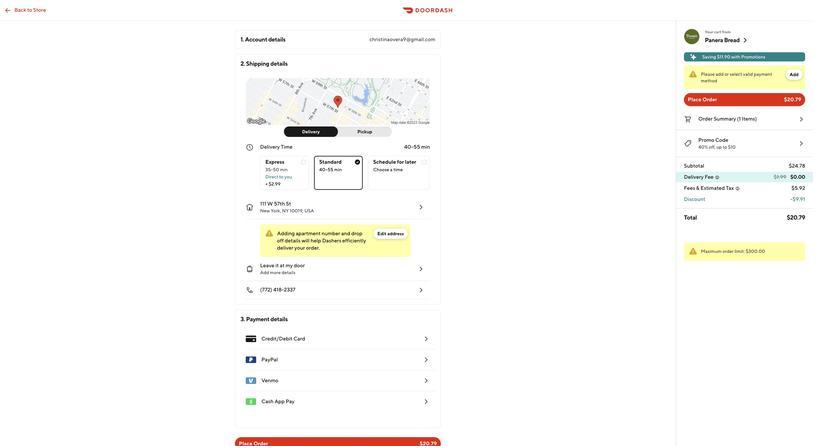 Task type: vqa. For each thing, say whether or not it's contained in the screenshot.
in inside Chicken Pot Stickers Asian Dumplings Pan-Fried in the Classic Tradition. Served with Our Soy-Ginger Sesame Sauce
no



Task type: describe. For each thing, give the bounding box(es) containing it.
place order
[[688, 96, 718, 103]]

app
[[275, 399, 285, 405]]

promo code 40% off, up to $10
[[699, 137, 736, 150]]

Delivery radio
[[284, 127, 338, 137]]

please
[[702, 72, 715, 77]]

saving
[[703, 54, 717, 60]]

2337
[[284, 287, 296, 293]]

details inside adding apartment number and drop off details will help dashers efficiently deliver your order.
[[285, 238, 301, 244]]

$2.99
[[269, 182, 281, 187]]

your
[[295, 245, 305, 251]]

panera
[[705, 37, 724, 43]]

for
[[397, 159, 404, 165]]

$300.00
[[746, 249, 766, 254]]

option group containing express
[[260, 151, 430, 190]]

order inside button
[[699, 116, 713, 122]]

$10
[[729, 145, 736, 150]]

bread
[[725, 37, 740, 43]]

menu containing credit/debit card
[[241, 329, 436, 412]]

0 vertical spatial to
[[27, 7, 32, 13]]

back to store link
[[0, 4, 50, 17]]

saving $11.90 with promotions button
[[685, 52, 806, 61]]

panera bread link
[[705, 36, 749, 44]]

will
[[302, 238, 310, 244]]

more
[[270, 270, 281, 275]]

$11.90
[[718, 54, 731, 60]]

payment
[[754, 72, 773, 77]]

0 horizontal spatial delivery
[[260, 144, 280, 150]]

drop
[[352, 231, 363, 237]]

express
[[266, 159, 285, 165]]

40–55 inside option group
[[320, 167, 334, 172]]

promo
[[699, 137, 715, 143]]

add
[[716, 72, 724, 77]]

2 horizontal spatial min
[[422, 144, 430, 150]]

to inside the 35–50 min direct to you + $2.99
[[279, 174, 284, 180]]

tax
[[726, 185, 735, 191]]

40%
[[699, 145, 708, 150]]

it
[[276, 263, 279, 269]]

(772) 418-2337 button
[[241, 281, 430, 300]]

credit/debit
[[262, 336, 293, 342]]

0 vertical spatial order
[[703, 96, 718, 103]]

deliver
[[277, 245, 294, 251]]

10019,
[[290, 208, 304, 214]]

edit address button
[[374, 229, 408, 239]]

up
[[717, 145, 722, 150]]

$5.92
[[792, 185, 806, 191]]

to inside promo code 40% off, up to $10
[[723, 145, 728, 150]]

111
[[260, 201, 266, 207]]

1. account
[[241, 36, 267, 43]]

please add or select valid payment method
[[702, 72, 773, 83]]

st
[[286, 201, 291, 207]]

subtotal
[[685, 163, 705, 169]]

choose a time
[[373, 167, 403, 172]]

w
[[267, 201, 273, 207]]

summary
[[714, 116, 737, 122]]

Pickup radio
[[334, 127, 392, 137]]

add new payment method image for paypal
[[423, 356, 430, 364]]

cash
[[262, 399, 274, 405]]

ny
[[282, 208, 289, 214]]

35–50 min direct to you + $2.99
[[266, 167, 292, 187]]

pickup
[[358, 129, 373, 134]]

maximum order limit: $300.00
[[702, 249, 766, 254]]

saving $11.90 with promotions
[[703, 54, 766, 60]]

address
[[388, 231, 404, 236]]

details for 3. payment details
[[271, 316, 288, 323]]

details inside leave it at my door add more details
[[282, 270, 296, 275]]

3. payment details
[[241, 316, 288, 323]]

total
[[685, 214, 697, 221]]

add button
[[786, 69, 803, 80]]

store
[[33, 7, 46, 13]]

from
[[723, 29, 731, 34]]

delivery time
[[260, 144, 293, 150]]

promotions
[[742, 54, 766, 60]]

1 horizontal spatial min
[[334, 167, 342, 172]]

-
[[791, 196, 793, 202]]

number
[[322, 231, 340, 237]]

back
[[14, 7, 26, 13]]

your cart from
[[705, 29, 731, 34]]

$0.00
[[791, 174, 806, 180]]

with
[[732, 54, 741, 60]]

schedule for later
[[373, 159, 417, 165]]

details for 2. shipping details
[[271, 60, 288, 67]]

1 vertical spatial $20.79
[[787, 214, 806, 221]]

you
[[285, 174, 292, 180]]

min inside the 35–50 min direct to you + $2.99
[[280, 167, 288, 172]]

show menu image
[[246, 334, 256, 344]]

estimated
[[701, 185, 725, 191]]

1 horizontal spatial 40–55 min
[[404, 144, 430, 150]]

choose
[[373, 167, 390, 172]]

57th
[[274, 201, 285, 207]]

+
[[266, 182, 268, 187]]

1 horizontal spatial 40–55
[[404, 144, 421, 150]]

418-
[[273, 287, 284, 293]]

order
[[723, 249, 734, 254]]

help
[[311, 238, 321, 244]]

35–50
[[266, 167, 279, 172]]

new
[[260, 208, 270, 214]]

(1
[[738, 116, 741, 122]]



Task type: locate. For each thing, give the bounding box(es) containing it.
apartment
[[296, 231, 321, 237]]

a
[[390, 167, 393, 172]]

1 add new payment method image from the top
[[423, 335, 430, 343]]

cart
[[715, 29, 722, 34]]

(772)
[[260, 287, 272, 293]]

edit
[[378, 231, 387, 236]]

delivery
[[302, 129, 320, 134], [260, 144, 280, 150], [685, 174, 704, 180]]

40–55 up later
[[404, 144, 421, 150]]

40–55 min down standard
[[320, 167, 342, 172]]

to right up
[[723, 145, 728, 150]]

add new payment method image for venmo
[[423, 377, 430, 385]]

1 vertical spatial to
[[723, 145, 728, 150]]

pay
[[286, 399, 295, 405]]

method
[[702, 78, 718, 83]]

3 add new payment method image from the top
[[423, 377, 430, 385]]

order summary (1 items)
[[699, 116, 758, 122]]

2 vertical spatial delivery
[[685, 174, 704, 180]]

limit:
[[735, 249, 745, 254]]

fees & estimated
[[685, 185, 725, 191]]

details up credit/debit
[[271, 316, 288, 323]]

0 vertical spatial $20.79
[[785, 96, 802, 103]]

cash app pay
[[262, 399, 295, 405]]

later
[[405, 159, 417, 165]]

add new payment method image
[[423, 335, 430, 343], [423, 356, 430, 364], [423, 377, 430, 385], [423, 398, 430, 406]]

(772) 418-2337
[[260, 287, 296, 293]]

or
[[725, 72, 729, 77]]

standard
[[320, 159, 342, 165]]

-$9.91
[[791, 196, 806, 202]]

1 vertical spatial add
[[260, 270, 269, 275]]

3. payment
[[241, 316, 270, 323]]

$20.79
[[785, 96, 802, 103], [787, 214, 806, 221]]

items)
[[743, 116, 758, 122]]

delivery or pickup selector option group
[[284, 127, 392, 137]]

back to store
[[14, 7, 46, 13]]

add right payment
[[790, 72, 799, 77]]

&
[[697, 185, 700, 191]]

option group
[[260, 151, 430, 190]]

0 horizontal spatial to
[[27, 7, 32, 13]]

min
[[422, 144, 430, 150], [280, 167, 288, 172], [334, 167, 342, 172]]

0 vertical spatial 40–55
[[404, 144, 421, 150]]

add new payment method image for cash app pay
[[423, 398, 430, 406]]

and
[[342, 231, 350, 237]]

0 horizontal spatial 40–55
[[320, 167, 334, 172]]

fee
[[705, 174, 714, 180]]

dashers
[[322, 238, 342, 244]]

add inside button
[[790, 72, 799, 77]]

details right 2. shipping
[[271, 60, 288, 67]]

off,
[[709, 145, 716, 150]]

2 add new payment method image from the top
[[423, 356, 430, 364]]

add down leave
[[260, 270, 269, 275]]

2 horizontal spatial to
[[723, 145, 728, 150]]

your
[[705, 29, 714, 34]]

adding
[[277, 231, 295, 237]]

1. account details
[[241, 36, 286, 43]]

adding apartment number and drop off details will help dashers efficiently deliver your order. status
[[260, 225, 411, 257]]

None radio
[[260, 156, 309, 190], [314, 156, 363, 190], [368, 156, 430, 190], [260, 156, 309, 190], [314, 156, 363, 190], [368, 156, 430, 190]]

$24.78
[[790, 163, 806, 169]]

valid
[[744, 72, 754, 77]]

0 horizontal spatial min
[[280, 167, 288, 172]]

order left summary
[[699, 116, 713, 122]]

1 vertical spatial order
[[699, 116, 713, 122]]

order
[[703, 96, 718, 103], [699, 116, 713, 122]]

0 horizontal spatial add
[[260, 270, 269, 275]]

0 vertical spatial delivery
[[302, 129, 320, 134]]

schedule
[[373, 159, 396, 165]]

usa
[[305, 208, 314, 214]]

1 horizontal spatial delivery
[[302, 129, 320, 134]]

1 vertical spatial 40–55
[[320, 167, 334, 172]]

time
[[394, 167, 403, 172]]

to right back
[[27, 7, 32, 13]]

1 horizontal spatial to
[[279, 174, 284, 180]]

$20.79 down add button on the top of page
[[785, 96, 802, 103]]

0 vertical spatial 40–55 min
[[404, 144, 430, 150]]

details down the my
[[282, 270, 296, 275]]

2 vertical spatial to
[[279, 174, 284, 180]]

details
[[268, 36, 286, 43], [271, 60, 288, 67], [285, 238, 301, 244], [282, 270, 296, 275], [271, 316, 288, 323]]

order right 'place'
[[703, 96, 718, 103]]

menu
[[241, 329, 436, 412]]

40–55 min
[[404, 144, 430, 150], [320, 167, 342, 172]]

details for 1. account details
[[268, 36, 286, 43]]

2 horizontal spatial delivery
[[685, 174, 704, 180]]

add inside leave it at my door add more details
[[260, 270, 269, 275]]

fees
[[685, 185, 696, 191]]

order.
[[306, 245, 320, 251]]

1 vertical spatial delivery
[[260, 144, 280, 150]]

1 horizontal spatial add
[[790, 72, 799, 77]]

discount
[[685, 196, 706, 202]]

add new payment method image for credit/debit card
[[423, 335, 430, 343]]

card
[[294, 336, 305, 342]]

$9.91
[[793, 196, 806, 202]]

40–55 min up later
[[404, 144, 430, 150]]

code
[[716, 137, 729, 143]]

maximum order limit: $300.00 status
[[685, 243, 806, 261]]

leave it at my door add more details
[[260, 263, 305, 275]]

credit/debit card
[[262, 336, 305, 342]]

direct
[[266, 174, 278, 180]]

order summary (1 items) button
[[685, 114, 806, 125]]

york,
[[271, 208, 281, 214]]

venmo
[[262, 378, 279, 384]]

my
[[286, 263, 293, 269]]

place
[[688, 96, 702, 103]]

status containing please add or select valid payment method
[[685, 65, 806, 89]]

details right 1. account
[[268, 36, 286, 43]]

1 vertical spatial 40–55 min
[[320, 167, 342, 172]]

to left you
[[279, 174, 284, 180]]

40–55 down standard
[[320, 167, 334, 172]]

40–55 min inside option group
[[320, 167, 342, 172]]

$20.79 down "-$9.91" on the right
[[787, 214, 806, 221]]

delivery inside option
[[302, 129, 320, 134]]

111 w 57th st new york,  ny 10019,  usa
[[260, 201, 314, 214]]

0 horizontal spatial 40–55 min
[[320, 167, 342, 172]]

add
[[790, 72, 799, 77], [260, 270, 269, 275]]

4 add new payment method image from the top
[[423, 398, 430, 406]]

off
[[277, 238, 284, 244]]

at
[[280, 263, 285, 269]]

2. shipping
[[241, 60, 270, 67]]

select
[[730, 72, 743, 77]]

status
[[685, 65, 806, 89]]

efficiently
[[343, 238, 366, 244]]

details down adding
[[285, 238, 301, 244]]

0 vertical spatial add
[[790, 72, 799, 77]]

2. shipping details
[[241, 60, 288, 67]]

edit address
[[378, 231, 404, 236]]



